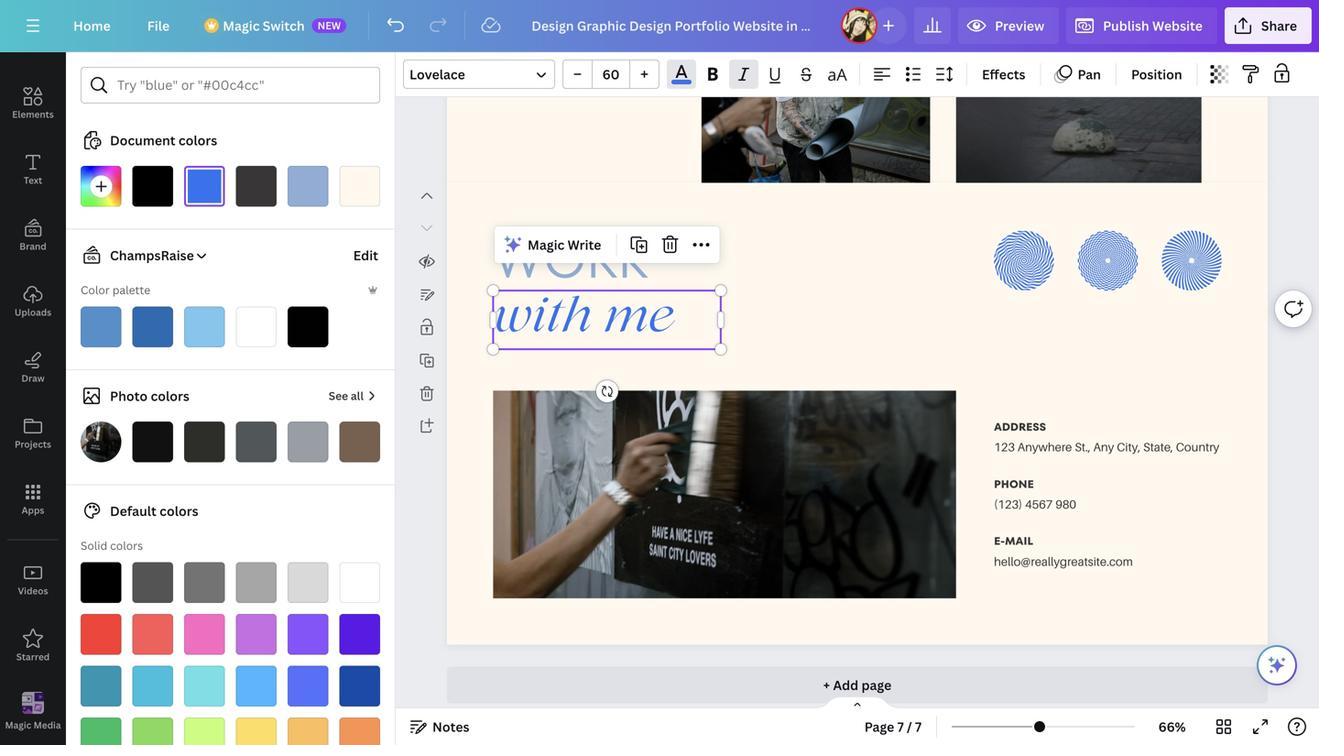 Task type: vqa. For each thing, say whether or not it's contained in the screenshot.
Record yourself on the left top of the page
no



Task type: describe. For each thing, give the bounding box(es) containing it.
palette
[[112, 282, 150, 297]]

with
[[493, 298, 593, 343]]

violet #5e17eb image
[[340, 614, 380, 655]]

magic write
[[528, 236, 602, 254]]

magic switch
[[223, 17, 305, 34]]

magic for magic switch
[[223, 17, 260, 34]]

color palette
[[81, 282, 150, 297]]

violet #5e17eb image
[[340, 614, 380, 655]]

st.,
[[1075, 440, 1091, 454]]

state,
[[1144, 440, 1174, 454]]

uploads
[[15, 306, 51, 318]]

#2d2e29 image
[[184, 422, 225, 462]]

all
[[351, 388, 364, 403]]

#fff8ed image
[[340, 166, 380, 207]]

projects
[[15, 438, 51, 450]]

document
[[110, 132, 176, 149]]

#010101 image
[[288, 307, 329, 347]]

starred button
[[0, 613, 66, 679]]

publish website
[[1104, 17, 1203, 34]]

dark gray #545454 image
[[132, 562, 173, 603]]

light blue #38b6ff image
[[236, 666, 277, 707]]

orange #ff914d image
[[340, 718, 380, 745]]

colors for solid colors
[[110, 538, 143, 553]]

#fff8ed image
[[340, 166, 380, 207]]

black #000000 image
[[81, 562, 121, 603]]

dark gray #545454 image
[[132, 562, 173, 603]]

#2d2e29 image
[[184, 422, 225, 462]]

file
[[147, 17, 170, 34]]

grass green #7ed957 image
[[132, 718, 173, 745]]

hello@reallygreatsite.com
[[995, 554, 1134, 569]]

– – number field
[[598, 66, 624, 83]]

preview button
[[959, 7, 1060, 44]]

add
[[833, 676, 859, 694]]

peach #ffbd59 image
[[288, 718, 329, 745]]

brand
[[20, 240, 46, 252]]

phone
[[995, 476, 1034, 492]]

coral red #ff5757 image
[[132, 614, 173, 655]]

turquoise blue #5ce1e6 image
[[184, 666, 225, 707]]

page
[[865, 718, 895, 735]]

(123)
[[995, 497, 1023, 511]]

page 7 / 7
[[865, 718, 922, 735]]

magic for magic media
[[5, 719, 31, 731]]

edit button
[[352, 237, 380, 274]]

write
[[568, 236, 602, 254]]

projects button
[[0, 401, 66, 466]]

pan button
[[1049, 60, 1109, 89]]

#101110 image
[[132, 422, 173, 462]]

980
[[1056, 497, 1077, 511]]

share
[[1262, 17, 1298, 34]]

apps
[[22, 504, 44, 516]]

champsraise
[[110, 247, 194, 264]]

text button
[[0, 137, 66, 203]]

see
[[329, 388, 348, 403]]

coral red #ff5757 image
[[132, 614, 173, 655]]

side panel tab list
[[0, 5, 66, 745]]

website
[[1153, 17, 1203, 34]]

default colors
[[110, 502, 198, 520]]

cobalt blue #004aad image
[[340, 666, 380, 707]]

publish
[[1104, 17, 1150, 34]]

notes button
[[403, 712, 477, 741]]

green #00bf63 image
[[81, 718, 121, 745]]

66%
[[1159, 718, 1186, 735]]

address 123 anywhere st., any city, state, country
[[995, 419, 1220, 454]]

file button
[[133, 7, 184, 44]]

videos button
[[0, 547, 66, 613]]

e-
[[995, 534, 1005, 549]]

+ add page
[[824, 676, 892, 694]]

Design title text field
[[517, 7, 834, 44]]

photo colors
[[110, 387, 190, 405]]

#000000 image
[[132, 166, 173, 207]]

+
[[824, 676, 830, 694]]

+ add page button
[[447, 667, 1268, 703]]

Try "blue" or "#00c4cc" search field
[[117, 68, 368, 103]]

media
[[34, 719, 61, 731]]

black #000000 image
[[81, 562, 121, 603]]

country
[[1177, 440, 1220, 454]]

e-mail hello@reallygreatsite.com
[[995, 534, 1134, 569]]

share button
[[1225, 7, 1312, 44]]

page 7 / 7 button
[[858, 712, 929, 741]]

123
[[995, 440, 1015, 454]]

4567
[[1026, 497, 1053, 511]]

turquoise blue #5ce1e6 image
[[184, 666, 225, 707]]

position button
[[1125, 60, 1190, 89]]

see all button
[[327, 378, 380, 414]]

work
[[493, 224, 649, 296]]

aqua blue #0cc0df image
[[132, 666, 173, 707]]

#75c6ef image
[[184, 307, 225, 347]]

2 7 from the left
[[916, 718, 922, 735]]

text
[[24, 174, 42, 187]]



Task type: locate. For each thing, give the bounding box(es) containing it.
magic left switch
[[223, 17, 260, 34]]

effects button
[[975, 60, 1033, 89]]

group
[[563, 60, 660, 89]]

colors for photo colors
[[151, 387, 190, 405]]

green #00bf63 image
[[81, 718, 121, 745]]

2 horizontal spatial magic
[[528, 236, 565, 254]]

videos
[[18, 585, 48, 597]]

colors right solid
[[110, 538, 143, 553]]

1 horizontal spatial 7
[[916, 718, 922, 735]]

white #ffffff image
[[340, 562, 380, 603], [340, 562, 380, 603]]

document colors
[[110, 132, 217, 149]]

publish website button
[[1067, 7, 1218, 44]]

work with me
[[493, 224, 674, 343]]

add a new color image
[[81, 166, 121, 207]]

#2273f3 image
[[672, 80, 692, 84]]

edit
[[353, 247, 379, 264]]

elements
[[12, 108, 54, 121]]

add a new color image
[[81, 166, 121, 207]]

dark turquoise #0097b2 image
[[81, 666, 121, 707]]

#ffffff image
[[236, 307, 277, 347]]

#166bb5 image
[[132, 307, 173, 347], [132, 307, 173, 347]]

mail
[[1005, 534, 1034, 549]]

0 horizontal spatial 7
[[898, 718, 904, 735]]

photo
[[110, 387, 148, 405]]

#4890cd image
[[81, 307, 121, 347]]

#75c6ef image
[[184, 307, 225, 347]]

gray #a6a6a6 image
[[236, 562, 277, 603], [236, 562, 277, 603]]

draw
[[21, 372, 45, 384]]

#2273f3 image
[[672, 80, 692, 84], [184, 166, 225, 207], [184, 166, 225, 207]]

2 vertical spatial magic
[[5, 719, 31, 731]]

magic inside main menu bar
[[223, 17, 260, 34]]

colors right the default
[[160, 502, 198, 520]]

light gray #d9d9d9 image
[[288, 562, 329, 603], [288, 562, 329, 603]]

magenta #cb6ce6 image
[[236, 614, 277, 655], [236, 614, 277, 655]]

color
[[81, 282, 110, 297]]

#393636 image
[[236, 166, 277, 207], [236, 166, 277, 207]]

anywhere
[[1018, 440, 1073, 454]]

magic
[[223, 17, 260, 34], [528, 236, 565, 254], [5, 719, 31, 731]]

default
[[110, 502, 157, 520]]

7 left /
[[898, 718, 904, 735]]

#979ea5 image
[[288, 422, 329, 462], [288, 422, 329, 462]]

effects
[[982, 66, 1026, 83]]

home link
[[59, 7, 125, 44]]

royal blue #5271ff image
[[288, 666, 329, 707]]

lovelace button
[[403, 60, 555, 89]]

magic inside button
[[528, 236, 565, 254]]

magic for magic write
[[528, 236, 565, 254]]

colors right document
[[179, 132, 217, 149]]

main menu bar
[[0, 0, 1320, 52]]

7 right /
[[916, 718, 922, 735]]

show pages image
[[814, 696, 902, 710]]

magic media
[[5, 719, 61, 731]]

design
[[18, 42, 48, 55]]

canva assistant image
[[1267, 654, 1289, 676]]

any
[[1094, 440, 1115, 454]]

magic left write
[[528, 236, 565, 254]]

7
[[898, 718, 904, 735], [916, 718, 922, 735]]

#101110 image
[[132, 422, 173, 462]]

1 7 from the left
[[898, 718, 904, 735]]

pan
[[1078, 66, 1102, 83]]

aqua blue #0cc0df image
[[132, 666, 173, 707]]

home
[[73, 17, 111, 34]]

lovelace
[[410, 66, 465, 83]]

me
[[605, 298, 674, 343]]

preview
[[995, 17, 1045, 34]]

bright red #ff3131 image
[[81, 614, 121, 655], [81, 614, 121, 655]]

phone (123) 4567 980
[[995, 476, 1077, 511]]

#8badd6 image
[[288, 166, 329, 207]]

purple #8c52ff image
[[288, 614, 329, 655], [288, 614, 329, 655]]

solid colors
[[81, 538, 143, 553]]

city,
[[1117, 440, 1141, 454]]

apps button
[[0, 466, 66, 532]]

brand button
[[0, 203, 66, 269]]

orange #ff914d image
[[340, 718, 380, 745]]

yellow #ffde59 image
[[236, 718, 277, 745], [236, 718, 277, 745]]

peach #ffbd59 image
[[288, 718, 329, 745]]

cobalt blue #004aad image
[[340, 666, 380, 707]]

1 vertical spatial magic
[[528, 236, 565, 254]]

light blue #38b6ff image
[[236, 666, 277, 707]]

grass green #7ed957 image
[[132, 718, 173, 745]]

#4890cd image
[[81, 307, 121, 347]]

lime #c1ff72 image
[[184, 718, 225, 745], [184, 718, 225, 745]]

#ffffff image
[[236, 307, 277, 347]]

#8badd6 image
[[288, 166, 329, 207]]

draw button
[[0, 335, 66, 401]]

colors for document colors
[[179, 132, 217, 149]]

magic left media
[[5, 719, 31, 731]]

magic inside button
[[5, 719, 31, 731]]

position
[[1132, 66, 1183, 83]]

switch
[[263, 17, 305, 34]]

#000000 image
[[132, 166, 173, 207]]

champsraise button
[[73, 244, 209, 266]]

elements button
[[0, 71, 66, 137]]

colors right photo
[[151, 387, 190, 405]]

magic write button
[[499, 230, 609, 259]]

new
[[318, 18, 341, 32]]

dark turquoise #0097b2 image
[[81, 666, 121, 707]]

0 vertical spatial magic
[[223, 17, 260, 34]]

see all
[[329, 388, 364, 403]]

colors
[[179, 132, 217, 149], [151, 387, 190, 405], [160, 502, 198, 520], [110, 538, 143, 553]]

#7a604e image
[[340, 422, 380, 462], [340, 422, 380, 462]]

pink #ff66c4 image
[[184, 614, 225, 655], [184, 614, 225, 655]]

uploads button
[[0, 269, 66, 335]]

gray #737373 image
[[184, 562, 225, 603], [184, 562, 225, 603]]

page
[[862, 676, 892, 694]]

#505658 image
[[236, 422, 277, 462], [236, 422, 277, 462]]

/
[[907, 718, 913, 735]]

1 horizontal spatial magic
[[223, 17, 260, 34]]

magic media button
[[0, 679, 66, 745]]

address
[[995, 419, 1047, 434]]

royal blue #5271ff image
[[288, 666, 329, 707]]

0 horizontal spatial magic
[[5, 719, 31, 731]]

solid
[[81, 538, 107, 553]]

colors for default colors
[[160, 502, 198, 520]]

design button
[[0, 5, 66, 71]]

notes
[[433, 718, 470, 735]]

66% button
[[1143, 712, 1202, 741]]

#010101 image
[[288, 307, 329, 347]]

starred
[[16, 651, 50, 663]]



